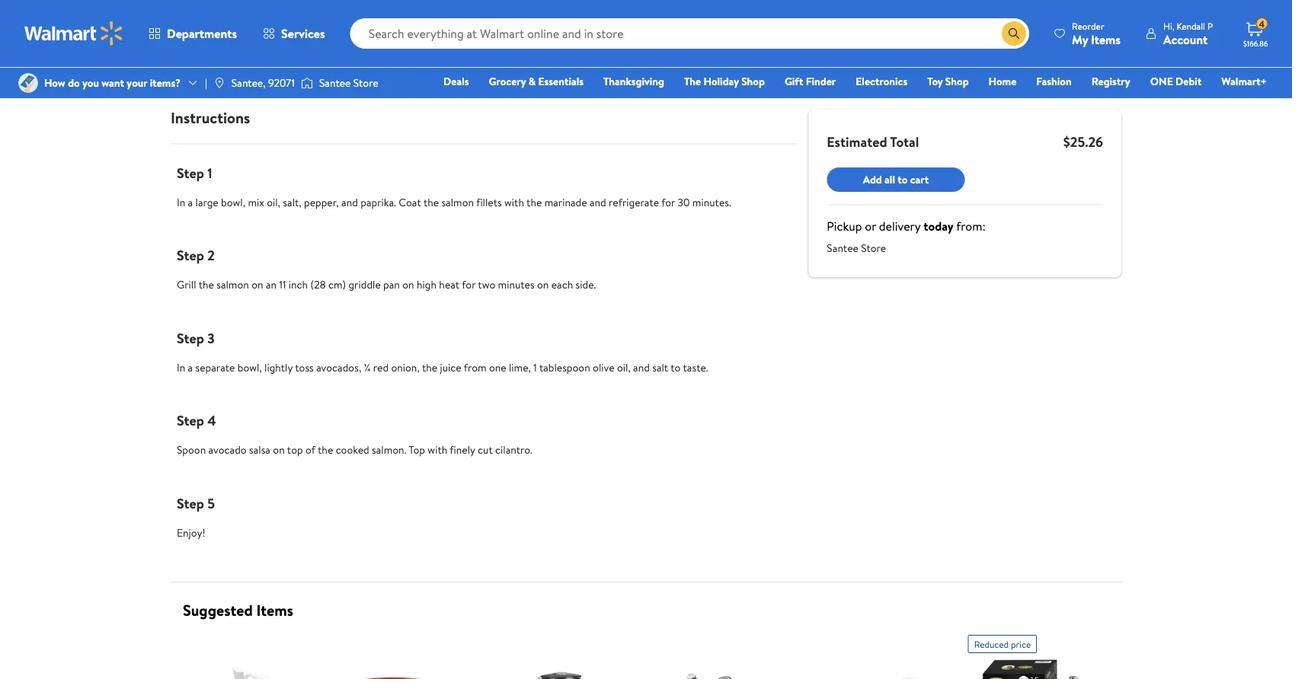 Task type: vqa. For each thing, say whether or not it's contained in the screenshot.
leftmost fl
no



Task type: locate. For each thing, give the bounding box(es) containing it.
0 vertical spatial 4
[[1259, 17, 1265, 30]]

or
[[865, 218, 876, 235]]

0 horizontal spatial items
[[256, 600, 293, 621]]

on left an
[[252, 277, 263, 292]]

cilantro, chopped for garnish
[[222, 15, 355, 30]]

how
[[44, 75, 65, 90]]

refrigerate
[[609, 195, 659, 209]]

and
[[341, 195, 358, 209], [590, 195, 606, 209], [633, 360, 650, 375]]

0 vertical spatial with
[[504, 195, 524, 209]]

¼
[[364, 360, 371, 375]]

1 horizontal spatial salmon
[[441, 195, 474, 209]]

$166.86
[[1243, 38, 1268, 48]]

step for step 1
[[177, 163, 204, 182]]

and left salt
[[633, 360, 650, 375]]

on
[[252, 277, 263, 292], [402, 277, 414, 292], [537, 277, 549, 292], [273, 443, 285, 457]]

essentials
[[538, 74, 584, 89]]

toy shop link
[[921, 73, 976, 90]]

a for step 3
[[188, 360, 193, 375]]

oil, right olive on the left of page
[[617, 360, 631, 375]]

thanksgiving link
[[597, 73, 671, 90]]

0 vertical spatial 1
[[207, 163, 212, 182]]

walmart+ link
[[1215, 73, 1274, 90]]

in down "step 3"
[[177, 360, 185, 375]]

 image
[[18, 73, 38, 93], [301, 75, 313, 91]]

step left 2
[[177, 246, 204, 265]]

salmon left fillets
[[441, 195, 474, 209]]

in left 'large'
[[177, 195, 185, 209]]

step for step 3
[[177, 329, 204, 348]]

1 vertical spatial to
[[671, 360, 681, 375]]

0 vertical spatial for
[[305, 15, 319, 30]]

walmart+
[[1222, 74, 1267, 89]]

0 vertical spatial store
[[353, 75, 378, 90]]

and right pepper,
[[341, 195, 358, 209]]

santee
[[319, 75, 351, 90], [827, 241, 859, 256]]

to right all
[[898, 172, 908, 187]]

santee down pickup
[[827, 241, 859, 256]]

1 horizontal spatial oil,
[[617, 360, 631, 375]]

1 horizontal spatial store
[[861, 241, 886, 256]]

salmon.
[[372, 443, 406, 457]]

1 in from the top
[[177, 195, 185, 209]]

replace
[[222, 39, 254, 52]]

Walmart Site-Wide search field
[[350, 18, 1029, 49]]

1 up 'large'
[[207, 163, 212, 182]]

92071
[[268, 75, 295, 90]]

0 horizontal spatial with
[[428, 443, 447, 457]]

2 step from the top
[[177, 246, 204, 265]]

bowl, left 'mix'
[[221, 195, 245, 209]]

1 horizontal spatial santee
[[827, 241, 859, 256]]

items right suggested
[[256, 600, 293, 621]]

1 vertical spatial with
[[428, 443, 447, 457]]

the left cooked
[[318, 443, 333, 457]]

delivery
[[879, 218, 921, 235]]

1 vertical spatial 4
[[207, 411, 216, 430]]

1 vertical spatial in
[[177, 360, 185, 375]]

3
[[207, 329, 215, 348]]

1 right lime,
[[534, 360, 537, 375]]

3 step from the top
[[177, 329, 204, 348]]

0 horizontal spatial santee
[[319, 75, 351, 90]]

 image left the 'how'
[[18, 73, 38, 93]]

price
[[1011, 638, 1031, 651]]

avocados,
[[316, 360, 361, 375]]

5
[[207, 494, 215, 513]]

0 horizontal spatial store
[[353, 75, 378, 90]]

store down or
[[861, 241, 886, 256]]

1 vertical spatial a
[[188, 360, 193, 375]]

30
[[678, 195, 690, 209]]

a
[[188, 195, 193, 209], [188, 360, 193, 375]]

on left the top at left
[[273, 443, 285, 457]]

of right out
[[743, 9, 752, 22]]

1 a from the top
[[188, 195, 193, 209]]

1
[[207, 163, 212, 182], [534, 360, 537, 375]]

for left garnish
[[305, 15, 319, 30]]

with right fillets
[[504, 195, 524, 209]]

1 step from the top
[[177, 163, 204, 182]]

with right top at bottom
[[428, 443, 447, 457]]

replace button
[[222, 34, 254, 58]]

hamilton beach smoothie blender, 48 oz. jar, 12 blending functions, black, 50180f image
[[499, 660, 634, 680]]

lightly
[[264, 360, 293, 375]]

gift finder link
[[778, 73, 843, 90]]

in a separate bowl, lightly toss avocados, ¼ red onion, the juice from one lime, 1 tablespoon olive oil, and salt to taste.
[[177, 360, 708, 375]]

4 up avocado at bottom
[[207, 411, 216, 430]]

1 vertical spatial of
[[306, 443, 315, 457]]

oil,
[[267, 195, 280, 209], [617, 360, 631, 375]]

and right marinade
[[590, 195, 606, 209]]

kendall
[[1177, 19, 1205, 32]]

in
[[177, 195, 185, 209], [177, 360, 185, 375]]

1 vertical spatial items
[[256, 600, 293, 621]]

product group
[[968, 629, 1103, 680]]

in for step 1
[[177, 195, 185, 209]]

for left 30
[[661, 195, 675, 209]]

0 vertical spatial santee
[[319, 75, 351, 90]]

salt
[[652, 360, 668, 375]]

the holiday shop link
[[677, 73, 772, 90]]

0 vertical spatial a
[[188, 195, 193, 209]]

oil, right 'mix'
[[267, 195, 280, 209]]

step up 'large'
[[177, 163, 204, 182]]

onion,
[[391, 360, 420, 375]]

for
[[305, 15, 319, 30], [661, 195, 675, 209], [462, 277, 476, 292]]

walmart image
[[24, 21, 123, 46]]

shop
[[741, 74, 765, 89], [945, 74, 969, 89]]

1 horizontal spatial to
[[898, 172, 908, 187]]

1 vertical spatial bowl,
[[238, 360, 262, 375]]

shop right toy
[[945, 74, 969, 89]]

you
[[82, 75, 99, 90]]

to right salt
[[671, 360, 681, 375]]

|
[[205, 75, 207, 90]]

salmon left an
[[217, 277, 249, 292]]

red
[[373, 360, 389, 375]]

1 horizontal spatial for
[[462, 277, 476, 292]]

2 horizontal spatial for
[[661, 195, 675, 209]]

home
[[989, 74, 1017, 89]]

estimated
[[827, 132, 887, 151]]

1 horizontal spatial shop
[[945, 74, 969, 89]]

holiday
[[704, 74, 739, 89]]

0 vertical spatial items
[[1091, 31, 1121, 48]]

for left two
[[462, 277, 476, 292]]

0 horizontal spatial shop
[[741, 74, 765, 89]]

0 horizontal spatial 4
[[207, 411, 216, 430]]

2 a from the top
[[188, 360, 193, 375]]

registry link
[[1085, 73, 1137, 90]]

santee right 92071
[[319, 75, 351, 90]]

step 2
[[177, 246, 215, 265]]

items inside reorder my items
[[1091, 31, 1121, 48]]

cut
[[478, 443, 493, 457]]

1 vertical spatial salmon
[[217, 277, 249, 292]]

 image for how do you want your items?
[[18, 73, 38, 93]]

0 horizontal spatial  image
[[18, 73, 38, 93]]

add all to cart button
[[827, 168, 965, 192]]

step
[[177, 163, 204, 182], [177, 246, 204, 265], [177, 329, 204, 348], [177, 411, 204, 430], [177, 494, 204, 513]]

items right my
[[1091, 31, 1121, 48]]

step left the 5
[[177, 494, 204, 513]]

shop right "holiday"
[[741, 74, 765, 89]]

0 vertical spatial oil,
[[267, 195, 280, 209]]

lemons, 2 lb bag image
[[171, 0, 204, 31]]

santee,
[[231, 75, 266, 90]]

 image right 92071
[[301, 75, 313, 91]]

1 vertical spatial 1
[[534, 360, 537, 375]]

cilantro,
[[222, 15, 260, 30]]

bowl, left the lightly
[[238, 360, 262, 375]]

1 horizontal spatial 1
[[534, 360, 537, 375]]

my
[[1072, 31, 1088, 48]]

salsa
[[249, 443, 270, 457]]

grocery & essentials link
[[482, 73, 591, 90]]

minutes
[[498, 277, 535, 292]]

5 step from the top
[[177, 494, 204, 513]]

2 vertical spatial for
[[462, 277, 476, 292]]

1 horizontal spatial items
[[1091, 31, 1121, 48]]

4 step from the top
[[177, 411, 204, 430]]

on left each
[[537, 277, 549, 292]]

0 vertical spatial in
[[177, 195, 185, 209]]

santee store
[[319, 75, 378, 90]]

store inside pickup or delivery today from: santee store
[[861, 241, 886, 256]]

today
[[924, 218, 954, 235]]

1 vertical spatial oil,
[[617, 360, 631, 375]]

0 vertical spatial to
[[898, 172, 908, 187]]

salt,
[[283, 195, 301, 209]]

1 horizontal spatial  image
[[301, 75, 313, 91]]

a left 'large'
[[188, 195, 193, 209]]

estimated total
[[827, 132, 919, 151]]

1 horizontal spatial with
[[504, 195, 524, 209]]

a left separate
[[188, 360, 193, 375]]

1 vertical spatial santee
[[827, 241, 859, 256]]

 image
[[213, 77, 225, 89]]

1 horizontal spatial of
[[743, 9, 752, 22]]

of right the top at left
[[306, 443, 315, 457]]

cart
[[910, 172, 929, 187]]

out of stock
[[725, 9, 775, 22]]

departments button
[[136, 15, 250, 52]]

out
[[725, 9, 741, 22]]

2 in from the top
[[177, 360, 185, 375]]

11
[[279, 277, 286, 292]]

ninja foodi neverdull 10-piece essential knife system with sharpener, stainless steel, k12010 image
[[655, 660, 790, 680]]

store down garnish
[[353, 75, 378, 90]]

toy
[[927, 74, 943, 89]]

4 up $166.86
[[1259, 17, 1265, 30]]

electronics
[[856, 74, 908, 89]]

step 1
[[177, 163, 212, 182]]

step left 3
[[177, 329, 204, 348]]

with
[[504, 195, 524, 209], [428, 443, 447, 457]]

two
[[478, 277, 495, 292]]

step up spoon
[[177, 411, 204, 430]]

registry
[[1092, 74, 1130, 89]]

0 vertical spatial bowl,
[[221, 195, 245, 209]]

1 vertical spatial store
[[861, 241, 886, 256]]

grill the salmon on an 11 inch (28 cm) griddle pan on high heat for two minutes on each side.
[[177, 277, 596, 292]]

the right grill
[[199, 277, 214, 292]]



Task type: describe. For each thing, give the bounding box(es) containing it.
large
[[195, 195, 218, 209]]

top
[[287, 443, 303, 457]]

the pioneer woman melamine mixing bowl set, 10-piece set, petal party image
[[812, 660, 947, 680]]

add
[[863, 172, 882, 187]]

fillets
[[476, 195, 502, 209]]

marinade
[[544, 195, 587, 209]]

fashion link
[[1030, 73, 1079, 90]]

p
[[1208, 19, 1213, 32]]

tablespoon
[[539, 360, 590, 375]]

separate
[[195, 360, 235, 375]]

0 horizontal spatial oil,
[[267, 195, 280, 209]]

hi,
[[1163, 19, 1175, 32]]

the right the coat
[[424, 195, 439, 209]]

all
[[885, 172, 895, 187]]

finely
[[450, 443, 475, 457]]

griddle
[[349, 277, 381, 292]]

bowl, for 1
[[221, 195, 245, 209]]

a for step 1
[[188, 195, 193, 209]]

olive
[[593, 360, 615, 375]]

from:
[[956, 218, 986, 235]]

santee inside pickup or delivery today from: santee store
[[827, 241, 859, 256]]

finder
[[806, 74, 836, 89]]

thanksgiving
[[603, 74, 664, 89]]

0 horizontal spatial and
[[341, 195, 358, 209]]

0 horizontal spatial of
[[306, 443, 315, 457]]

departments
[[167, 25, 237, 42]]

the left marinade
[[527, 195, 542, 209]]

(28
[[310, 277, 326, 292]]

cooked
[[336, 443, 369, 457]]

one
[[1150, 74, 1173, 89]]

suggested
[[183, 600, 253, 621]]

pickup or delivery today from: santee store
[[827, 218, 986, 256]]

instructions
[[171, 107, 250, 128]]

spoon
[[177, 443, 206, 457]]

add all to cart
[[863, 172, 929, 187]]

the holiday shop
[[684, 74, 765, 89]]

step for step 4
[[177, 411, 204, 430]]

total
[[890, 132, 919, 151]]

do
[[68, 75, 80, 90]]

step for step 5
[[177, 494, 204, 513]]

one debit
[[1150, 74, 1202, 89]]

avocado
[[208, 443, 247, 457]]

to inside button
[[898, 172, 908, 187]]

toss
[[295, 360, 314, 375]]

on right "pan"
[[402, 277, 414, 292]]

spoon avocado salsa on top of the cooked salmon. top with finely cut cilantro.
[[177, 443, 533, 457]]

1 horizontal spatial and
[[590, 195, 606, 209]]

suggested items
[[183, 600, 293, 621]]

2
[[207, 246, 215, 265]]

1 vertical spatial for
[[661, 195, 675, 209]]

cilantro.
[[495, 443, 533, 457]]

gift finder
[[785, 74, 836, 89]]

1 shop from the left
[[741, 74, 765, 89]]

0 horizontal spatial salmon
[[217, 277, 249, 292]]

services button
[[250, 15, 338, 52]]

deals link
[[437, 73, 476, 90]]

bowl, for 3
[[238, 360, 262, 375]]

in for step 3
[[177, 360, 185, 375]]

from
[[464, 360, 487, 375]]

mccook mc29 15-piece kitchen cutlery knife block set built-in sharpener stainless steel image
[[968, 660, 1103, 680]]

want
[[102, 75, 124, 90]]

electronics link
[[849, 73, 914, 90]]

beautiful 12 piece knife block set with soft-grip ergonomic handles white and gold by drew barrymore image
[[186, 660, 321, 680]]

grocery
[[489, 74, 526, 89]]

inch
[[289, 277, 308, 292]]

the
[[684, 74, 701, 89]]

pepper,
[[304, 195, 339, 209]]

gift
[[785, 74, 803, 89]]

santee, 92071
[[231, 75, 295, 90]]

0 horizontal spatial for
[[305, 15, 319, 30]]

1 horizontal spatial 4
[[1259, 17, 1265, 30]]

pickup
[[827, 218, 862, 235]]

enjoy!
[[177, 525, 205, 540]]

the left juice
[[422, 360, 437, 375]]

0 horizontal spatial to
[[671, 360, 681, 375]]

step for step 2
[[177, 246, 204, 265]]

reorder my items
[[1072, 19, 1121, 48]]

side.
[[576, 277, 596, 292]]

reduced
[[974, 638, 1009, 651]]

Search search field
[[350, 18, 1029, 49]]

grill
[[177, 277, 196, 292]]

coat
[[399, 195, 421, 209]]

0 horizontal spatial 1
[[207, 163, 212, 182]]

toy shop
[[927, 74, 969, 89]]

0 vertical spatial salmon
[[441, 195, 474, 209]]

&
[[529, 74, 536, 89]]

pyrex mixing bowl, glass, 8-piece image
[[342, 660, 477, 680]]

how do you want your items?
[[44, 75, 181, 90]]

each
[[551, 277, 573, 292]]

$25.26
[[1064, 132, 1103, 151]]

garnish
[[321, 15, 355, 30]]

deals
[[444, 74, 469, 89]]

search icon image
[[1008, 27, 1020, 40]]

0 vertical spatial of
[[743, 9, 752, 22]]

reorder
[[1072, 19, 1104, 32]]

reduced price
[[974, 638, 1031, 651]]

grocery & essentials
[[489, 74, 584, 89]]

hi, kendall p account
[[1163, 19, 1213, 48]]

one debit link
[[1143, 73, 1209, 90]]

heat
[[439, 277, 460, 292]]

2 shop from the left
[[945, 74, 969, 89]]

 image for santee store
[[301, 75, 313, 91]]

2 horizontal spatial and
[[633, 360, 650, 375]]

juice
[[440, 360, 461, 375]]

paprika.
[[361, 195, 396, 209]]

debit
[[1176, 74, 1202, 89]]

taste.
[[683, 360, 708, 375]]

one
[[489, 360, 506, 375]]



